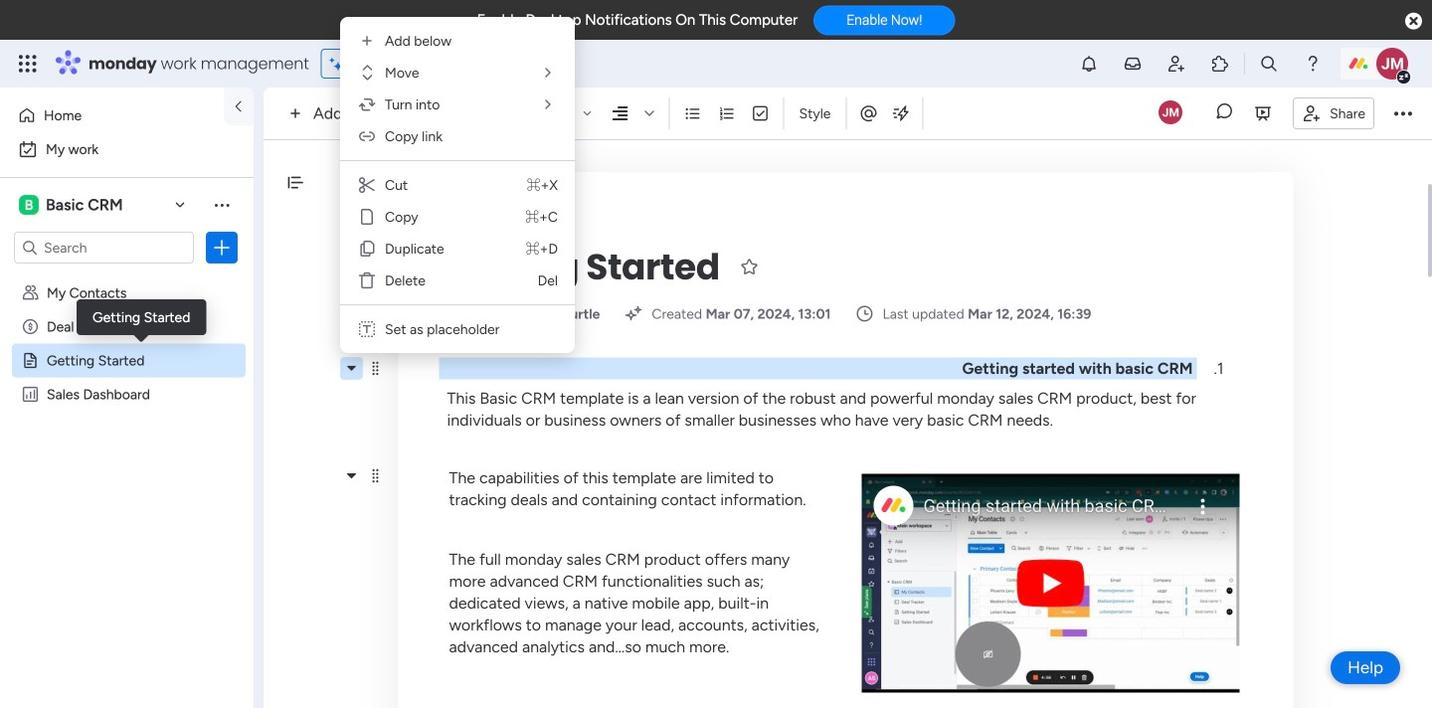 Task type: locate. For each thing, give the bounding box(es) containing it.
menu item
[[348, 25, 567, 57], [348, 57, 567, 89], [348, 89, 567, 120], [348, 120, 567, 152], [348, 169, 567, 201], [348, 201, 567, 233], [348, 233, 567, 265], [348, 265, 567, 296], [348, 313, 567, 345]]

9 menu item from the top
[[348, 313, 567, 345]]

move image
[[357, 63, 377, 83]]

checklist image
[[752, 104, 769, 122]]

dapulse close image
[[1406, 11, 1423, 32]]

options image
[[212, 238, 232, 258]]

update feed image
[[1123, 54, 1143, 74]]

mention image
[[859, 103, 879, 123]]

5 menu item from the top
[[348, 169, 567, 201]]

search everything image
[[1260, 54, 1279, 74]]

turn into image
[[538, 95, 558, 114]]

list box
[[0, 272, 254, 680]]

2 menu item from the top
[[348, 57, 567, 89]]

1 vertical spatial option
[[12, 133, 242, 165]]

jeremy miller image
[[1377, 48, 1409, 80]]

4 menu item from the top
[[348, 120, 567, 152]]

v2 ellipsis image
[[1395, 100, 1413, 126]]

delete image
[[357, 271, 377, 291]]

cut image
[[357, 175, 377, 195]]

Search in workspace field
[[42, 236, 166, 259]]

1 menu item from the top
[[348, 25, 567, 57]]

workspace options image
[[212, 195, 232, 215]]

move image
[[538, 63, 558, 83]]

6 menu item from the top
[[348, 201, 567, 233]]

0 vertical spatial option
[[12, 99, 212, 131]]

public dashboard image
[[21, 385, 40, 404]]

duplicate image
[[357, 239, 377, 259]]

option
[[12, 99, 212, 131], [12, 133, 242, 165], [0, 275, 254, 279]]

bulleted list image
[[684, 104, 702, 122]]

8 menu item from the top
[[348, 265, 567, 296]]

board activity image
[[1159, 100, 1183, 124]]

None field
[[440, 241, 725, 293]]

3 menu item from the top
[[348, 89, 567, 120]]

7 menu item from the top
[[348, 233, 567, 265]]

add below image
[[357, 31, 377, 51]]



Task type: vqa. For each thing, say whether or not it's contained in the screenshot.
Open Update feed (Inbox) image
no



Task type: describe. For each thing, give the bounding box(es) containing it.
add to favorites image
[[740, 257, 760, 277]]

help image
[[1303, 54, 1323, 74]]

copy image
[[357, 207, 377, 227]]

copy link image
[[357, 126, 377, 146]]

see plans image
[[330, 52, 348, 75]]

dynamic values image
[[891, 103, 911, 123]]

add items menu menu
[[348, 25, 567, 345]]

numbered list image
[[718, 104, 736, 122]]

invite members image
[[1167, 54, 1187, 74]]

notifications image
[[1079, 54, 1099, 74]]

workspace selection element
[[19, 193, 126, 217]]

set as placeholder image
[[357, 319, 377, 339]]

turn into image
[[357, 95, 377, 114]]

2 vertical spatial option
[[0, 275, 254, 279]]

public board image
[[21, 351, 40, 370]]

monday marketplace image
[[1211, 54, 1231, 74]]

workspace image
[[19, 194, 39, 216]]

select product image
[[18, 54, 38, 74]]



